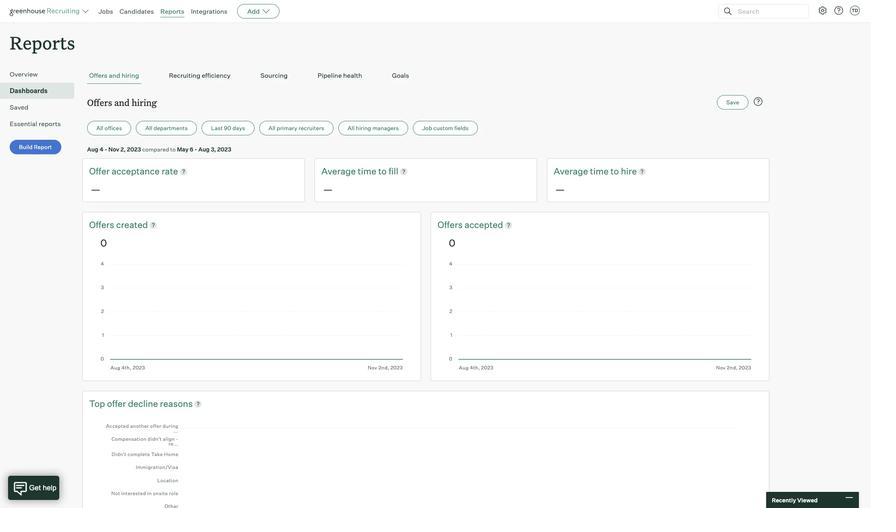 Task type: locate. For each thing, give the bounding box(es) containing it.
0 horizontal spatial 2023
[[127, 146, 141, 153]]

overview
[[10, 70, 38, 78]]

0
[[100, 237, 107, 249], [449, 237, 455, 249]]

1 - from the left
[[105, 146, 107, 153]]

all hiring managers
[[348, 125, 399, 132]]

to left may
[[170, 146, 176, 153]]

to left the hire on the right top of the page
[[611, 166, 619, 177]]

1 time from the left
[[358, 166, 376, 177]]

may
[[177, 146, 189, 153]]

1 0 from the left
[[100, 237, 107, 249]]

1 horizontal spatial offers link
[[438, 219, 465, 231]]

offers inside button
[[89, 71, 107, 80]]

to link for hire
[[611, 165, 621, 178]]

goals
[[392, 71, 409, 80]]

0 vertical spatial reports
[[160, 7, 184, 15]]

1 horizontal spatial to
[[378, 166, 387, 177]]

time left 'fill'
[[358, 166, 376, 177]]

2 horizontal spatial —
[[555, 183, 565, 196]]

2023 right "2,"
[[127, 146, 141, 153]]

2 - from the left
[[195, 146, 197, 153]]

2 vertical spatial hiring
[[356, 125, 371, 132]]

1 horizontal spatial reports
[[160, 7, 184, 15]]

all left managers
[[348, 125, 355, 132]]

reports down greenhouse recruiting image at the left of the page
[[10, 31, 75, 54]]

1 average from the left
[[321, 166, 356, 177]]

offers
[[89, 71, 107, 80], [87, 96, 112, 109], [89, 219, 116, 230], [438, 219, 465, 230]]

hiring inside the offers and hiring button
[[122, 71, 139, 80]]

essential reports
[[10, 120, 61, 128]]

xychart image
[[100, 262, 403, 371], [449, 262, 751, 371], [100, 418, 751, 509]]

1 horizontal spatial 2023
[[217, 146, 231, 153]]

0 vertical spatial offers and hiring
[[89, 71, 139, 80]]

—
[[91, 183, 100, 196], [323, 183, 333, 196], [555, 183, 565, 196]]

1 horizontal spatial 0
[[449, 237, 455, 249]]

0 horizontal spatial average time to
[[321, 166, 389, 177]]

integrations
[[191, 7, 228, 15]]

3 — from the left
[[555, 183, 565, 196]]

reports
[[39, 120, 61, 128]]

hiring
[[122, 71, 139, 80], [132, 96, 157, 109], [356, 125, 371, 132]]

1 average time to from the left
[[321, 166, 389, 177]]

1 horizontal spatial -
[[195, 146, 197, 153]]

2023 right "3,"
[[217, 146, 231, 153]]

reports right candidates
[[160, 7, 184, 15]]

departments
[[154, 125, 188, 132]]

candidates link
[[120, 7, 154, 15]]

hire
[[621, 166, 637, 177]]

1 horizontal spatial average
[[554, 166, 588, 177]]

2 average from the left
[[554, 166, 588, 177]]

1 horizontal spatial aug
[[198, 146, 210, 153]]

viewed
[[797, 497, 818, 504]]

time for hire
[[590, 166, 609, 177]]

4 all from the left
[[348, 125, 355, 132]]

0 vertical spatial hiring
[[122, 71, 139, 80]]

2 all from the left
[[145, 125, 152, 132]]

job
[[422, 125, 432, 132]]

rate link
[[162, 165, 178, 178]]

offer link
[[89, 165, 112, 178]]

add button
[[237, 4, 280, 19]]

offers link
[[89, 219, 116, 231], [438, 219, 465, 231]]

1 horizontal spatial to link
[[611, 165, 621, 178]]

all left primary
[[269, 125, 275, 132]]

managers
[[372, 125, 399, 132]]

2 average time to from the left
[[554, 166, 621, 177]]

0 horizontal spatial offers link
[[89, 219, 116, 231]]

0 horizontal spatial —
[[91, 183, 100, 196]]

average link
[[321, 165, 358, 178], [554, 165, 590, 178]]

- right 4
[[105, 146, 107, 153]]

time left the hire on the right top of the page
[[590, 166, 609, 177]]

1 to link from the left
[[378, 165, 389, 178]]

offers and hiring
[[89, 71, 139, 80], [87, 96, 157, 109]]

all left offices
[[96, 125, 103, 132]]

0 horizontal spatial time link
[[358, 165, 378, 178]]

to
[[170, 146, 176, 153], [378, 166, 387, 177], [611, 166, 619, 177]]

1 horizontal spatial average link
[[554, 165, 590, 178]]

all departments
[[145, 125, 188, 132]]

greenhouse recruiting image
[[10, 6, 82, 16]]

all hiring managers button
[[338, 121, 408, 136]]

aug
[[87, 146, 98, 153], [198, 146, 210, 153]]

configure image
[[818, 6, 828, 15]]

2 horizontal spatial to
[[611, 166, 619, 177]]

1 all from the left
[[96, 125, 103, 132]]

tab list
[[87, 67, 765, 84]]

aug left 4
[[87, 146, 98, 153]]

2 to link from the left
[[611, 165, 621, 178]]

0 for accepted
[[449, 237, 455, 249]]

1 horizontal spatial —
[[323, 183, 333, 196]]

xychart image for accepted
[[449, 262, 751, 371]]

reports
[[160, 7, 184, 15], [10, 31, 75, 54]]

2 offers link from the left
[[438, 219, 465, 231]]

1 average link from the left
[[321, 165, 358, 178]]

1 horizontal spatial time
[[590, 166, 609, 177]]

0 vertical spatial and
[[109, 71, 120, 80]]

efficiency
[[202, 71, 231, 80]]

and
[[109, 71, 120, 80], [114, 96, 130, 109]]

1 aug from the left
[[87, 146, 98, 153]]

offices
[[105, 125, 122, 132]]

1 offers link from the left
[[89, 219, 116, 231]]

days
[[233, 125, 245, 132]]

time
[[358, 166, 376, 177], [590, 166, 609, 177]]

to for hire
[[611, 166, 619, 177]]

1 vertical spatial hiring
[[132, 96, 157, 109]]

decline
[[128, 398, 158, 409]]

faq image
[[753, 97, 763, 107]]

2023
[[127, 146, 141, 153], [217, 146, 231, 153]]

1 vertical spatial reports
[[10, 31, 75, 54]]

all
[[96, 125, 103, 132], [145, 125, 152, 132], [269, 125, 275, 132], [348, 125, 355, 132]]

average for fill
[[321, 166, 356, 177]]

2 — from the left
[[323, 183, 333, 196]]

pipeline
[[318, 71, 342, 80]]

time link
[[358, 165, 378, 178], [590, 165, 611, 178]]

xychart image for created
[[100, 262, 403, 371]]

1 horizontal spatial average time to
[[554, 166, 621, 177]]

1 vertical spatial and
[[114, 96, 130, 109]]

average time to
[[321, 166, 389, 177], [554, 166, 621, 177]]

2 average link from the left
[[554, 165, 590, 178]]

-
[[105, 146, 107, 153], [195, 146, 197, 153]]

0 horizontal spatial -
[[105, 146, 107, 153]]

offer
[[107, 398, 126, 409]]

0 horizontal spatial to link
[[378, 165, 389, 178]]

dashboards
[[10, 87, 48, 95]]

offers and hiring button
[[87, 67, 141, 84]]

0 horizontal spatial 0
[[100, 237, 107, 249]]

to link for fill
[[378, 165, 389, 178]]

1 horizontal spatial time link
[[590, 165, 611, 178]]

all left departments
[[145, 125, 152, 132]]

job custom fields button
[[413, 121, 478, 136]]

average link for fill
[[321, 165, 358, 178]]

acceptance link
[[112, 165, 162, 178]]

reasons
[[160, 398, 193, 409]]

compared
[[142, 146, 169, 153]]

aug left "3,"
[[198, 146, 210, 153]]

time link left the hire link
[[590, 165, 611, 178]]

time for fill
[[358, 166, 376, 177]]

nov
[[108, 146, 119, 153]]

0 horizontal spatial average link
[[321, 165, 358, 178]]

3 all from the left
[[269, 125, 275, 132]]

Search text field
[[736, 5, 801, 17]]

recruiting efficiency button
[[167, 67, 233, 84]]

0 horizontal spatial aug
[[87, 146, 98, 153]]

0 horizontal spatial average
[[321, 166, 356, 177]]

average for hire
[[554, 166, 588, 177]]

1 2023 from the left
[[127, 146, 141, 153]]

aug 4 - nov 2, 2023 compared to may 6 - aug 3, 2023
[[87, 146, 231, 153]]

all for all offices
[[96, 125, 103, 132]]

2 0 from the left
[[449, 237, 455, 249]]

time link left fill link
[[358, 165, 378, 178]]

- right 6
[[195, 146, 197, 153]]

to link
[[378, 165, 389, 178], [611, 165, 621, 178]]

0 for created
[[100, 237, 107, 249]]

1 time link from the left
[[358, 165, 378, 178]]

offers and hiring inside button
[[89, 71, 139, 80]]

report
[[34, 144, 52, 151]]

2 2023 from the left
[[217, 146, 231, 153]]

0 horizontal spatial time
[[358, 166, 376, 177]]

2 time from the left
[[590, 166, 609, 177]]

average
[[321, 166, 356, 177], [554, 166, 588, 177]]

all offices button
[[87, 121, 131, 136]]

top offer decline
[[89, 398, 160, 409]]

to left 'fill'
[[378, 166, 387, 177]]

2 time link from the left
[[590, 165, 611, 178]]

— for hire
[[555, 183, 565, 196]]

top link
[[89, 398, 107, 410]]



Task type: vqa. For each thing, say whether or not it's contained in the screenshot.
Open
no



Task type: describe. For each thing, give the bounding box(es) containing it.
all primary recruiters button
[[259, 121, 334, 136]]

offer acceptance
[[89, 166, 162, 177]]

2 aug from the left
[[198, 146, 210, 153]]

reasons link
[[160, 398, 193, 410]]

last 90 days button
[[202, 121, 254, 136]]

fields
[[454, 125, 469, 132]]

offers link for accepted
[[438, 219, 465, 231]]

candidates
[[120, 7, 154, 15]]

1 — from the left
[[91, 183, 100, 196]]

1 vertical spatial offers and hiring
[[87, 96, 157, 109]]

4
[[100, 146, 103, 153]]

recruiting
[[169, 71, 200, 80]]

offers link for created
[[89, 219, 116, 231]]

0 horizontal spatial reports
[[10, 31, 75, 54]]

2,
[[120, 146, 126, 153]]

saved link
[[10, 103, 71, 112]]

and inside button
[[109, 71, 120, 80]]

— for fill
[[323, 183, 333, 196]]

average time to for fill
[[321, 166, 389, 177]]

recruiters
[[299, 125, 324, 132]]

essential reports link
[[10, 119, 71, 129]]

fill
[[389, 166, 398, 177]]

build report
[[19, 144, 52, 151]]

build report button
[[10, 140, 61, 155]]

sourcing
[[260, 71, 288, 80]]

last 90 days
[[211, 125, 245, 132]]

offer link
[[107, 398, 128, 410]]

jobs
[[98, 7, 113, 15]]

recently
[[772, 497, 796, 504]]

job custom fields
[[422, 125, 469, 132]]

3,
[[211, 146, 216, 153]]

decline link
[[128, 398, 160, 410]]

last
[[211, 125, 223, 132]]

pipeline health
[[318, 71, 362, 80]]

health
[[343, 71, 362, 80]]

accepted
[[465, 219, 503, 230]]

rate
[[162, 166, 178, 177]]

hiring inside all hiring managers button
[[356, 125, 371, 132]]

overview link
[[10, 69, 71, 79]]

90
[[224, 125, 231, 132]]

accepted link
[[465, 219, 503, 231]]

essential
[[10, 120, 37, 128]]

time link for fill
[[358, 165, 378, 178]]

integrations link
[[191, 7, 228, 15]]

offer
[[89, 166, 110, 177]]

add
[[247, 7, 260, 15]]

all offices
[[96, 125, 122, 132]]

created link
[[116, 219, 148, 231]]

to for fill
[[378, 166, 387, 177]]

primary
[[277, 125, 297, 132]]

build
[[19, 144, 33, 151]]

top
[[89, 398, 105, 409]]

created
[[116, 219, 148, 230]]

save
[[726, 99, 739, 106]]

average time to for hire
[[554, 166, 621, 177]]

6
[[190, 146, 193, 153]]

tab list containing offers and hiring
[[87, 67, 765, 84]]

goals button
[[390, 67, 411, 84]]

jobs link
[[98, 7, 113, 15]]

all for all hiring managers
[[348, 125, 355, 132]]

0 horizontal spatial to
[[170, 146, 176, 153]]

reports link
[[160, 7, 184, 15]]

save button
[[717, 95, 749, 110]]

average link for hire
[[554, 165, 590, 178]]

td button
[[849, 4, 861, 17]]

td button
[[850, 6, 860, 15]]

pipeline health button
[[316, 67, 364, 84]]

all for all primary recruiters
[[269, 125, 275, 132]]

td
[[852, 8, 858, 13]]

fill link
[[389, 165, 398, 178]]

hire link
[[621, 165, 637, 178]]

recently viewed
[[772, 497, 818, 504]]

custom
[[433, 125, 453, 132]]

acceptance
[[112, 166, 160, 177]]

time link for hire
[[590, 165, 611, 178]]

all for all departments
[[145, 125, 152, 132]]

saved
[[10, 103, 28, 111]]

sourcing button
[[258, 67, 290, 84]]

dashboards link
[[10, 86, 71, 96]]

all primary recruiters
[[269, 125, 324, 132]]

recruiting efficiency
[[169, 71, 231, 80]]

all departments button
[[136, 121, 197, 136]]



